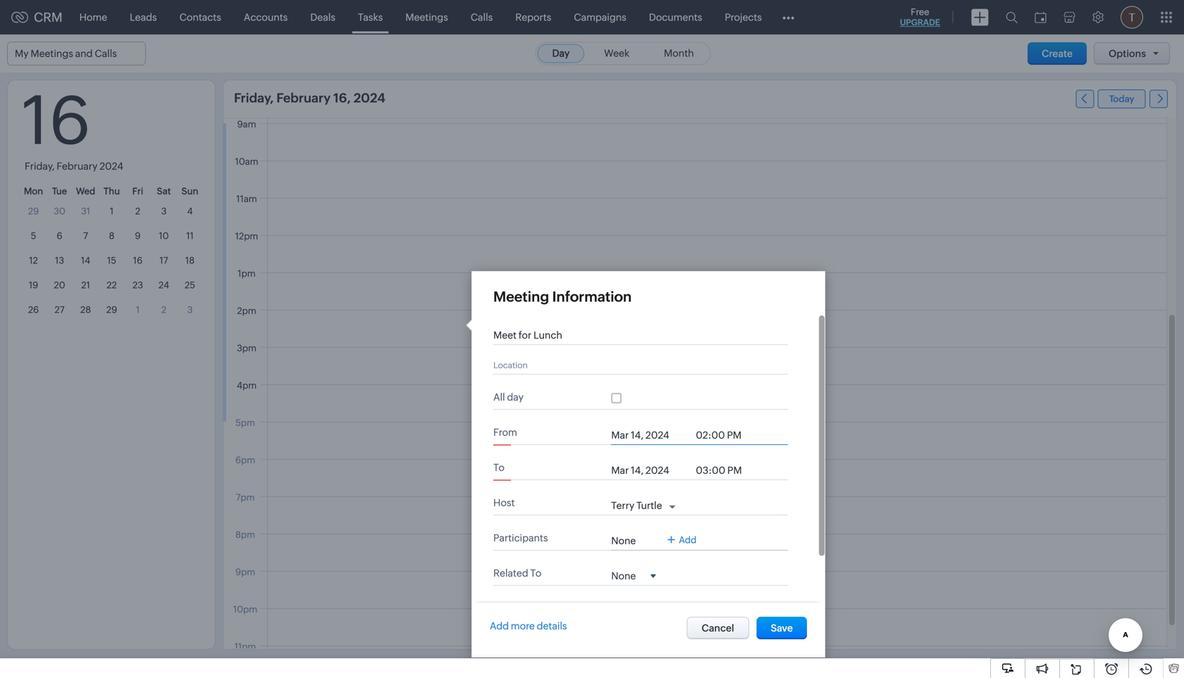 Task type: describe. For each thing, give the bounding box(es) containing it.
information
[[552, 289, 632, 305]]

sun
[[182, 186, 198, 197]]

28
[[80, 305, 91, 315]]

create menu image
[[971, 9, 989, 26]]

30
[[54, 206, 65, 217]]

options
[[1109, 48, 1146, 59]]

leads
[[130, 12, 157, 23]]

16 friday , february 2024
[[22, 82, 123, 172]]

18
[[185, 256, 195, 266]]

campaigns
[[574, 12, 627, 23]]

add for the add link
[[679, 535, 697, 546]]

27
[[55, 305, 65, 315]]

16 for 16
[[133, 256, 143, 266]]

add link
[[668, 535, 697, 546]]

1 vertical spatial to
[[530, 568, 542, 579]]

13
[[55, 256, 64, 266]]

10
[[159, 231, 169, 241]]

related
[[493, 568, 528, 579]]

15
[[107, 256, 116, 266]]

12
[[29, 256, 38, 266]]

free upgrade
[[900, 7, 940, 27]]

add more details link
[[490, 621, 567, 632]]

,
[[52, 161, 55, 172]]

26
[[28, 305, 39, 315]]

none inside none field
[[611, 571, 636, 582]]

free
[[911, 7, 929, 17]]

0 vertical spatial calls
[[471, 12, 493, 23]]

home
[[79, 12, 107, 23]]

turtle
[[637, 500, 662, 512]]

wed
[[76, 186, 95, 197]]

friday
[[25, 161, 52, 172]]

25
[[185, 280, 195, 291]]

day
[[507, 392, 524, 403]]

11am
[[236, 194, 257, 204]]

my
[[15, 48, 29, 59]]

11pm
[[234, 642, 256, 653]]

meetings link
[[394, 0, 459, 34]]

today
[[1109, 94, 1135, 104]]

7
[[83, 231, 88, 241]]

23
[[132, 280, 143, 291]]

terry
[[611, 500, 635, 512]]

all
[[493, 392, 505, 403]]

today link
[[1098, 90, 1146, 109]]

Location text field
[[493, 360, 775, 371]]

accounts link
[[232, 0, 299, 34]]

add more details
[[490, 621, 567, 632]]

thu
[[104, 186, 120, 197]]

5pm
[[235, 418, 255, 429]]

2pm
[[237, 306, 256, 317]]

10pm
[[233, 605, 257, 615]]

tasks link
[[347, 0, 394, 34]]

week
[[604, 48, 630, 59]]

friday,
[[234, 91, 274, 105]]

more
[[511, 621, 535, 632]]

1 horizontal spatial 2024
[[354, 91, 385, 105]]

projects link
[[714, 0, 773, 34]]

1 horizontal spatial 2
[[161, 305, 166, 315]]

accounts
[[244, 12, 288, 23]]

0 horizontal spatial meetings
[[31, 48, 73, 59]]

from
[[493, 427, 517, 438]]

profile element
[[1112, 0, 1152, 34]]

8
[[109, 231, 115, 241]]

31
[[81, 206, 90, 217]]

1 vertical spatial 3
[[187, 305, 193, 315]]

14
[[81, 256, 90, 266]]

1 vertical spatial calls
[[95, 48, 117, 59]]

8pm
[[235, 530, 255, 541]]

projects
[[725, 12, 762, 23]]

meeting
[[493, 289, 549, 305]]

search element
[[997, 0, 1026, 35]]

6
[[57, 231, 62, 241]]

day
[[552, 48, 570, 59]]

crm link
[[11, 10, 62, 24]]

month link
[[649, 44, 709, 63]]

0 horizontal spatial 1
[[110, 206, 114, 217]]

5
[[31, 231, 36, 241]]



Task type: locate. For each thing, give the bounding box(es) containing it.
1 vertical spatial february
[[57, 161, 98, 172]]

friday, february 16, 2024
[[234, 91, 385, 105]]

calls link
[[459, 0, 504, 34]]

Title text field
[[493, 330, 775, 341]]

22
[[107, 280, 117, 291]]

1 horizontal spatial 3
[[187, 305, 193, 315]]

2 none from the top
[[611, 571, 636, 582]]

contacts
[[179, 12, 221, 23]]

0 vertical spatial none
[[611, 536, 636, 547]]

0 vertical spatial 3
[[161, 206, 167, 217]]

day link
[[537, 44, 585, 63]]

meetings right my
[[31, 48, 73, 59]]

mmm d, yyyy text field for to
[[611, 465, 689, 477]]

0 horizontal spatial 16
[[22, 82, 91, 159]]

1 horizontal spatial add
[[679, 535, 697, 546]]

hh:mm a text field
[[696, 430, 752, 441]]

3 down 25
[[187, 305, 193, 315]]

9
[[135, 231, 141, 241]]

2 mmm d, yyyy text field from the top
[[611, 465, 689, 477]]

1 vertical spatial 1
[[136, 305, 140, 315]]

deals
[[310, 12, 335, 23]]

campaigns link
[[563, 0, 638, 34]]

11
[[186, 231, 194, 241]]

1 vertical spatial 2
[[161, 305, 166, 315]]

1 horizontal spatial 16
[[133, 256, 143, 266]]

deals link
[[299, 0, 347, 34]]

reports
[[515, 12, 551, 23]]

documents link
[[638, 0, 714, 34]]

0 vertical spatial 16
[[22, 82, 91, 159]]

1 vertical spatial 29
[[106, 305, 117, 315]]

profile image
[[1121, 6, 1143, 29]]

fri
[[132, 186, 143, 197]]

mmm d, yyyy text field
[[611, 430, 689, 441], [611, 465, 689, 477]]

2
[[135, 206, 140, 217], [161, 305, 166, 315]]

sat
[[157, 186, 171, 197]]

0 vertical spatial 1
[[110, 206, 114, 217]]

19
[[29, 280, 38, 291]]

create
[[1042, 48, 1073, 59]]

mon
[[24, 186, 43, 197]]

4
[[187, 206, 193, 217]]

leads link
[[119, 0, 168, 34]]

1 vertical spatial add
[[490, 621, 509, 632]]

1 vertical spatial mmm d, yyyy text field
[[611, 465, 689, 477]]

0 horizontal spatial 29
[[28, 206, 39, 217]]

3
[[161, 206, 167, 217], [187, 305, 193, 315]]

none
[[611, 536, 636, 547], [611, 571, 636, 582]]

meetings inside "meetings" link
[[406, 12, 448, 23]]

1 vertical spatial none
[[611, 571, 636, 582]]

1 horizontal spatial meetings
[[406, 12, 448, 23]]

related to
[[493, 568, 542, 579]]

9pm
[[235, 567, 255, 578]]

6pm
[[235, 455, 255, 466]]

my meetings and calls
[[15, 48, 117, 59]]

21
[[81, 280, 90, 291]]

3pm
[[237, 343, 257, 354]]

mmm d, yyyy text field for from
[[611, 430, 689, 441]]

0 horizontal spatial add
[[490, 621, 509, 632]]

16 for 16 friday , february 2024
[[22, 82, 91, 159]]

0 horizontal spatial 3
[[161, 206, 167, 217]]

to
[[493, 462, 505, 474], [530, 568, 542, 579]]

16
[[22, 82, 91, 159], [133, 256, 143, 266]]

create menu element
[[963, 0, 997, 34]]

1 horizontal spatial to
[[530, 568, 542, 579]]

february left 16,
[[277, 91, 331, 105]]

None button
[[687, 618, 749, 640], [757, 618, 807, 640], [687, 618, 749, 640], [757, 618, 807, 640]]

add for add more details
[[490, 621, 509, 632]]

0 horizontal spatial february
[[57, 161, 98, 172]]

0 horizontal spatial 2024
[[100, 161, 123, 172]]

meetings
[[406, 12, 448, 23], [31, 48, 73, 59]]

29 down 22
[[106, 305, 117, 315]]

2 down 24 on the left of the page
[[161, 305, 166, 315]]

0 vertical spatial 29
[[28, 206, 39, 217]]

0 vertical spatial meetings
[[406, 12, 448, 23]]

1 vertical spatial 2024
[[100, 161, 123, 172]]

home link
[[68, 0, 119, 34]]

3 down sat
[[161, 206, 167, 217]]

calls left reports
[[471, 12, 493, 23]]

4pm
[[237, 381, 257, 391]]

meeting information
[[493, 289, 632, 305]]

1 mmm d, yyyy text field from the top
[[611, 430, 689, 441]]

documents
[[649, 12, 702, 23]]

1pm
[[238, 269, 256, 279]]

0 vertical spatial to
[[493, 462, 505, 474]]

16 inside 16 friday , february 2024
[[22, 82, 91, 159]]

20
[[54, 280, 65, 291]]

tasks
[[358, 12, 383, 23]]

0 horizontal spatial to
[[493, 462, 505, 474]]

calls right and
[[95, 48, 117, 59]]

2024 inside 16 friday , february 2024
[[100, 161, 123, 172]]

16 up ,
[[22, 82, 91, 159]]

0 vertical spatial 2
[[135, 206, 140, 217]]

2024 right 16,
[[354, 91, 385, 105]]

contacts link
[[168, 0, 232, 34]]

meetings left calls link
[[406, 12, 448, 23]]

participants
[[493, 533, 548, 544]]

16 up 23
[[133, 256, 143, 266]]

1 horizontal spatial 29
[[106, 305, 117, 315]]

9am
[[237, 119, 256, 130]]

1 down 23
[[136, 305, 140, 315]]

week link
[[589, 44, 644, 63]]

1 horizontal spatial calls
[[471, 12, 493, 23]]

0 vertical spatial mmm d, yyyy text field
[[611, 430, 689, 441]]

all day
[[493, 392, 524, 403]]

details
[[537, 621, 567, 632]]

to up host
[[493, 462, 505, 474]]

1 down thu
[[110, 206, 114, 217]]

search image
[[1006, 11, 1018, 23]]

reports link
[[504, 0, 563, 34]]

february right ,
[[57, 161, 98, 172]]

1 vertical spatial 16
[[133, 256, 143, 266]]

logo image
[[11, 12, 28, 23]]

0 vertical spatial 2024
[[354, 91, 385, 105]]

2024
[[354, 91, 385, 105], [100, 161, 123, 172]]

7pm
[[236, 493, 255, 503]]

month
[[664, 48, 694, 59]]

10am
[[235, 156, 258, 167]]

tue
[[52, 186, 67, 197]]

16,
[[333, 91, 351, 105]]

1 none from the top
[[611, 536, 636, 547]]

1 horizontal spatial 1
[[136, 305, 140, 315]]

upgrade
[[900, 18, 940, 27]]

host
[[493, 498, 515, 509]]

1 vertical spatial meetings
[[31, 48, 73, 59]]

29
[[28, 206, 39, 217], [106, 305, 117, 315]]

terry turtle
[[611, 500, 662, 512]]

17
[[160, 256, 168, 266]]

and
[[75, 48, 93, 59]]

1
[[110, 206, 114, 217], [136, 305, 140, 315]]

1 horizontal spatial february
[[277, 91, 331, 105]]

2024 up thu
[[100, 161, 123, 172]]

0 vertical spatial february
[[277, 91, 331, 105]]

12pm
[[235, 231, 258, 242]]

2 down fri
[[135, 206, 140, 217]]

29 down mon
[[28, 206, 39, 217]]

to right related
[[530, 568, 542, 579]]

0 vertical spatial add
[[679, 535, 697, 546]]

february inside 16 friday , february 2024
[[57, 161, 98, 172]]

hh:mm a text field
[[696, 465, 752, 477]]

0 horizontal spatial calls
[[95, 48, 117, 59]]

24
[[159, 280, 169, 291]]

None field
[[611, 570, 656, 582]]

0 horizontal spatial 2
[[135, 206, 140, 217]]

add
[[679, 535, 697, 546], [490, 621, 509, 632]]



Task type: vqa. For each thing, say whether or not it's contained in the screenshot.


